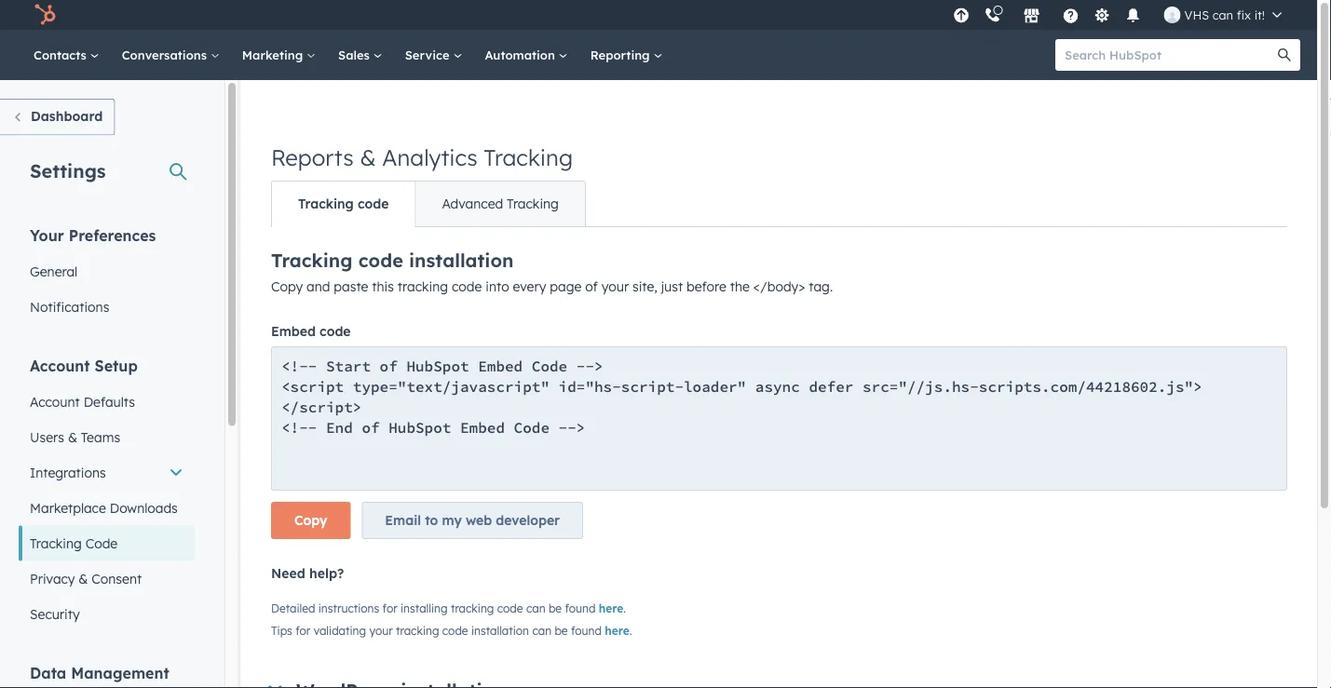 Task type: describe. For each thing, give the bounding box(es) containing it.
installing
[[401, 602, 448, 616]]

vhs can fix it! button
[[1154, 0, 1294, 30]]

email to my web developer button
[[362, 502, 583, 540]]

preferences
[[69, 226, 156, 245]]

privacy & consent
[[30, 571, 142, 587]]

tracking code link
[[19, 526, 195, 562]]

analytics
[[382, 144, 478, 172]]

upgrade image
[[954, 8, 970, 25]]

management
[[71, 664, 169, 683]]

defaults
[[84, 394, 135, 410]]

tracking for tracking code
[[30, 535, 82, 552]]

tag.
[[809, 279, 833, 295]]

dashboard
[[31, 108, 103, 124]]

and
[[307, 279, 330, 295]]

</body>
[[754, 279, 806, 295]]

conversations link
[[111, 30, 231, 80]]

to
[[425, 513, 438, 529]]

marketplaces button
[[1013, 0, 1052, 30]]

reporting
[[591, 47, 654, 62]]

settings
[[30, 159, 106, 182]]

tracking code
[[298, 196, 389, 212]]

code
[[85, 535, 118, 552]]

account for account setup
[[30, 357, 90, 375]]

tracking up the advanced tracking
[[484, 144, 573, 172]]

Search HubSpot search field
[[1056, 39, 1284, 71]]

marketing link
[[231, 30, 327, 80]]

just
[[662, 279, 683, 295]]

consent
[[92, 571, 142, 587]]

code down reports & analytics tracking
[[358, 196, 389, 212]]

marketplaces image
[[1024, 8, 1041, 25]]

search button
[[1270, 39, 1301, 71]]

tracking for tracking code installation copy and paste this tracking code into every page of your site, just before the </body> tag.
[[271, 249, 353, 272]]

hubspot link
[[22, 4, 70, 26]]

1 vertical spatial here
[[605, 624, 630, 638]]

account defaults
[[30, 394, 135, 410]]

teams
[[81, 429, 120, 446]]

it!
[[1255, 7, 1266, 22]]

1 vertical spatial be
[[555, 624, 568, 638]]

tips
[[271, 624, 293, 638]]

need help?
[[271, 566, 344, 582]]

0 vertical spatial found
[[565, 602, 596, 616]]

vhs can fix it!
[[1185, 7, 1266, 22]]

detailed
[[271, 602, 315, 616]]

installation inside tracking code installation copy and paste this tracking code into every page of your site, just before the </body> tag.
[[409, 249, 514, 272]]

notifications image
[[1126, 8, 1142, 25]]

your inside detailed instructions for installing tracking code can be found here . tips for validating your tracking code installation can be found here .
[[370, 624, 393, 638]]

marketplace downloads
[[30, 500, 178, 516]]

help?
[[309, 566, 344, 582]]

users
[[30, 429, 64, 446]]

of
[[586, 279, 598, 295]]

vhs can fix it! menu
[[948, 0, 1296, 30]]

reports
[[271, 144, 354, 172]]

account for account defaults
[[30, 394, 80, 410]]

account setup element
[[19, 356, 195, 632]]

sales link
[[327, 30, 394, 80]]

tracking code
[[30, 535, 118, 552]]

instructions
[[319, 602, 380, 616]]

downloads
[[110, 500, 178, 516]]

notifications link
[[19, 289, 195, 325]]

code right installing
[[497, 602, 523, 616]]

notifications
[[30, 299, 109, 315]]

integrations button
[[19, 455, 195, 491]]

data
[[30, 664, 66, 683]]

service
[[405, 47, 453, 62]]

advanced
[[442, 196, 504, 212]]

tracking code link
[[272, 182, 415, 227]]

2 vertical spatial can
[[533, 624, 552, 638]]

privacy & consent link
[[19, 562, 195, 597]]

copy inside tracking code installation copy and paste this tracking code into every page of your site, just before the </body> tag.
[[271, 279, 303, 295]]

general
[[30, 263, 78, 280]]

code left into
[[452, 279, 482, 295]]

settings link
[[1091, 5, 1114, 25]]

account setup
[[30, 357, 138, 375]]

into
[[486, 279, 510, 295]]

embed code
[[271, 323, 351, 340]]

users & teams link
[[19, 420, 195, 455]]

your
[[30, 226, 64, 245]]

the
[[731, 279, 750, 295]]

web
[[466, 513, 492, 529]]

security
[[30, 606, 80, 623]]

& for teams
[[68, 429, 77, 446]]

users & teams
[[30, 429, 120, 446]]

marketplace
[[30, 500, 106, 516]]

calling icon button
[[977, 3, 1009, 27]]

caret image
[[268, 686, 282, 689]]

your preferences element
[[19, 225, 195, 325]]

security link
[[19, 597, 195, 632]]

settings image
[[1094, 8, 1111, 25]]

1 vertical spatial .
[[630, 624, 632, 638]]

sales
[[338, 47, 373, 62]]

search image
[[1279, 48, 1292, 62]]



Task type: locate. For each thing, give the bounding box(es) containing it.
0 horizontal spatial for
[[296, 624, 311, 638]]

1 horizontal spatial your
[[602, 279, 629, 295]]

0 vertical spatial installation
[[409, 249, 514, 272]]

email to my web developer
[[385, 513, 560, 529]]

every
[[513, 279, 547, 295]]

1 vertical spatial your
[[370, 624, 393, 638]]

& right users
[[68, 429, 77, 446]]

conversations
[[122, 47, 210, 62]]

data management
[[30, 664, 169, 683]]

account
[[30, 357, 90, 375], [30, 394, 80, 410]]

embed
[[271, 323, 316, 340]]

0 vertical spatial account
[[30, 357, 90, 375]]

embed code element
[[271, 347, 1288, 551]]

automation link
[[474, 30, 580, 80]]

code
[[358, 196, 389, 212], [359, 249, 403, 272], [452, 279, 482, 295], [320, 323, 351, 340], [497, 602, 523, 616], [443, 624, 468, 638]]

2 account from the top
[[30, 394, 80, 410]]

upgrade link
[[950, 5, 974, 25]]

0 horizontal spatial .
[[624, 602, 626, 616]]

email
[[385, 513, 421, 529]]

setup
[[95, 357, 138, 375]]

1 vertical spatial installation
[[472, 624, 529, 638]]

for
[[383, 602, 398, 616], [296, 624, 311, 638]]

fix
[[1238, 7, 1252, 22]]

your
[[602, 279, 629, 295], [370, 624, 393, 638]]

account up the 'account defaults'
[[30, 357, 90, 375]]

calling icon image
[[985, 7, 1002, 24]]

tracking inside account setup element
[[30, 535, 82, 552]]

0 vertical spatial &
[[360, 144, 376, 172]]

for left installing
[[383, 602, 398, 616]]

0 vertical spatial copy
[[271, 279, 303, 295]]

contacts
[[34, 47, 90, 62]]

1 horizontal spatial for
[[383, 602, 398, 616]]

1 vertical spatial for
[[296, 624, 311, 638]]

vhs
[[1185, 7, 1210, 22]]

1 vertical spatial copy
[[295, 513, 327, 529]]

tracking down installing
[[396, 624, 439, 638]]

here link for tips for validating your tracking code installation can be found
[[605, 624, 630, 638]]

copy up need help?
[[295, 513, 327, 529]]

installation inside detailed instructions for installing tracking code can be found here . tips for validating your tracking code installation can be found here .
[[472, 624, 529, 638]]

site,
[[633, 279, 658, 295]]

tracking inside tracking code installation copy and paste this tracking code into every page of your site, just before the </body> tag.
[[398, 279, 448, 295]]

page
[[550, 279, 582, 295]]

here
[[599, 602, 624, 616], [605, 624, 630, 638]]

&
[[360, 144, 376, 172], [68, 429, 77, 446], [79, 571, 88, 587]]

advanced tracking link
[[415, 182, 585, 227]]

dashboard link
[[0, 99, 115, 136]]

your down instructions
[[370, 624, 393, 638]]

your right of
[[602, 279, 629, 295]]

developer
[[496, 513, 560, 529]]

0 vertical spatial for
[[383, 602, 398, 616]]

navigation containing tracking code
[[271, 181, 586, 227]]

be
[[549, 602, 562, 616], [555, 624, 568, 638]]

0 vertical spatial .
[[624, 602, 626, 616]]

& for analytics
[[360, 144, 376, 172]]

your inside tracking code installation copy and paste this tracking code into every page of your site, just before the </body> tag.
[[602, 279, 629, 295]]

1 vertical spatial can
[[527, 602, 546, 616]]

1 vertical spatial tracking
[[451, 602, 494, 616]]

privacy
[[30, 571, 75, 587]]

tracking right this
[[398, 279, 448, 295]]

0 vertical spatial be
[[549, 602, 562, 616]]

tracking
[[398, 279, 448, 295], [451, 602, 494, 616], [396, 624, 439, 638]]

2 horizontal spatial &
[[360, 144, 376, 172]]

tracking right installing
[[451, 602, 494, 616]]

tracking for tracking code
[[298, 196, 354, 212]]

account up users
[[30, 394, 80, 410]]

help button
[[1056, 0, 1087, 30]]

1 horizontal spatial &
[[79, 571, 88, 587]]

before
[[687, 279, 727, 295]]

can inside vhs can fix it! popup button
[[1213, 7, 1234, 22]]

<!-- Start of HubSpot Embed Code --> <script type="text/javascript" id="hs-script-loader" async defer src="//js.hs-scripts.com/44218602.js"></script> <!-- End of HubSpot Embed Code --> text field
[[271, 347, 1288, 491]]

navigation
[[271, 181, 586, 227]]

here link
[[599, 602, 624, 616], [605, 624, 630, 638]]

0 horizontal spatial &
[[68, 429, 77, 446]]

marketing
[[242, 47, 307, 62]]

1 vertical spatial &
[[68, 429, 77, 446]]

need
[[271, 566, 305, 582]]

copy button
[[271, 502, 351, 540]]

automation
[[485, 47, 559, 62]]

paste
[[334, 279, 369, 295]]

0 vertical spatial tracking
[[398, 279, 448, 295]]

copy left and
[[271, 279, 303, 295]]

advanced tracking
[[442, 196, 559, 212]]

service link
[[394, 30, 474, 80]]

this
[[372, 279, 394, 295]]

1 account from the top
[[30, 357, 90, 375]]

reporting link
[[580, 30, 674, 80]]

tracking code installation copy and paste this tracking code into every page of your site, just before the </body> tag.
[[271, 249, 833, 295]]

marketplace downloads link
[[19, 491, 195, 526]]

0 vertical spatial here
[[599, 602, 624, 616]]

for right the 'tips' at the bottom of page
[[296, 624, 311, 638]]

my
[[442, 513, 462, 529]]

installation
[[409, 249, 514, 272], [472, 624, 529, 638]]

reports & analytics tracking
[[271, 144, 573, 172]]

notifications button
[[1118, 0, 1150, 30]]

tracking right advanced
[[507, 196, 559, 212]]

help image
[[1063, 8, 1080, 25]]

tracking up and
[[271, 249, 353, 272]]

your preferences
[[30, 226, 156, 245]]

hubspot image
[[34, 4, 56, 26]]

tracking inside tracking code installation copy and paste this tracking code into every page of your site, just before the </body> tag.
[[271, 249, 353, 272]]

0 vertical spatial your
[[602, 279, 629, 295]]

tracking up privacy
[[30, 535, 82, 552]]

2 vertical spatial &
[[79, 571, 88, 587]]

2 vertical spatial tracking
[[396, 624, 439, 638]]

1 horizontal spatial .
[[630, 624, 632, 638]]

copy inside "button"
[[295, 513, 327, 529]]

can
[[1213, 7, 1234, 22], [527, 602, 546, 616], [533, 624, 552, 638]]

1 vertical spatial account
[[30, 394, 80, 410]]

1 vertical spatial here link
[[605, 624, 630, 638]]

0 horizontal spatial your
[[370, 624, 393, 638]]

contacts link
[[22, 30, 111, 80]]

0 vertical spatial can
[[1213, 7, 1234, 22]]

tracking
[[484, 144, 573, 172], [298, 196, 354, 212], [507, 196, 559, 212], [271, 249, 353, 272], [30, 535, 82, 552]]

& up tracking code
[[360, 144, 376, 172]]

integrations
[[30, 465, 106, 481]]

eloise francis image
[[1165, 7, 1182, 23]]

detailed instructions for installing tracking code can be found here . tips for validating your tracking code installation can be found here .
[[271, 602, 632, 638]]

here link for detailed instructions for installing tracking code can be found
[[599, 602, 624, 616]]

.
[[624, 602, 626, 616], [630, 624, 632, 638]]

code right embed
[[320, 323, 351, 340]]

& right privacy
[[79, 571, 88, 587]]

code up this
[[359, 249, 403, 272]]

account defaults link
[[19, 384, 195, 420]]

code down installing
[[443, 624, 468, 638]]

tracking down 'reports'
[[298, 196, 354, 212]]

1 vertical spatial found
[[571, 624, 602, 638]]

0 vertical spatial here link
[[599, 602, 624, 616]]

& for consent
[[79, 571, 88, 587]]



Task type: vqa. For each thing, say whether or not it's contained in the screenshot.
downloaded to the bottom
no



